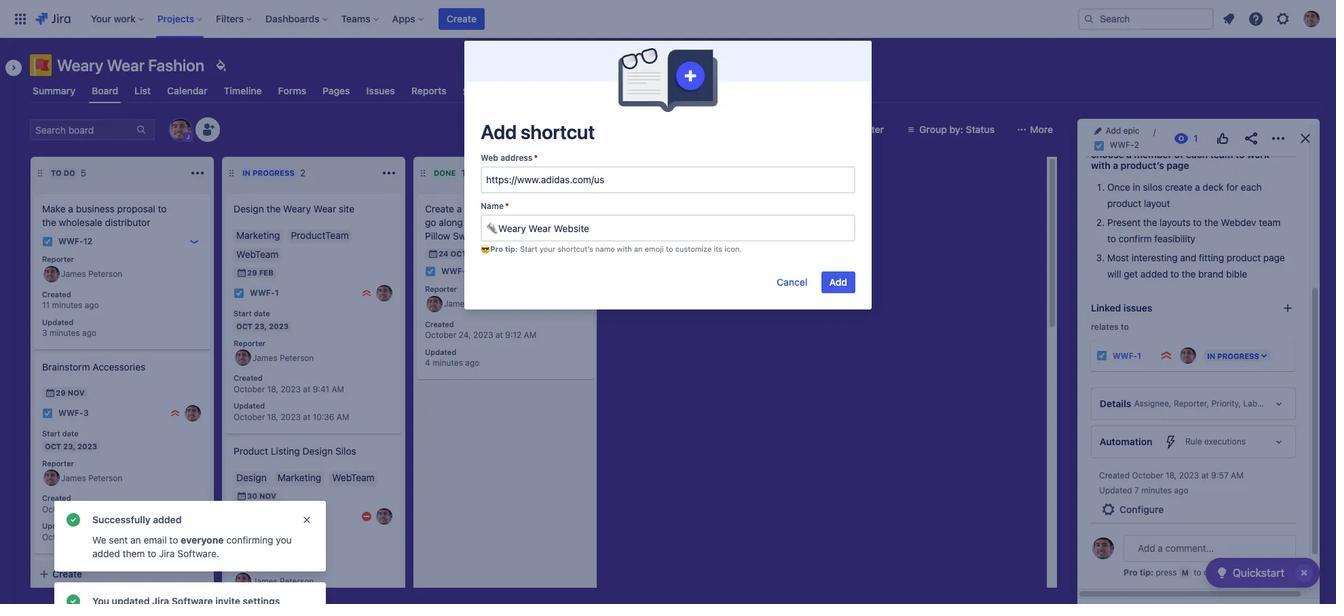 Task type: describe. For each thing, give the bounding box(es) containing it.
calendar link
[[164, 79, 210, 103]]

james peterson image right highest image
[[185, 406, 201, 422]]

successfully
[[92, 514, 151, 526]]

interesting
[[1132, 252, 1178, 263]]

30
[[247, 492, 257, 501]]

18, for october 18, 2023 at 9:41 am
[[267, 385, 279, 395]]

peterson up created october 24, 2023 at 9:12 am
[[471, 299, 506, 309]]

29 for 29 nov
[[56, 389, 66, 397]]

create
[[1166, 181, 1193, 193]]

peterson up created october 18, 2023 at 11:01 am
[[88, 473, 122, 484]]

1 vertical spatial design
[[234, 203, 264, 215]]

james peterson image right priority: highest image
[[1181, 347, 1197, 364]]

done 1
[[434, 167, 466, 179]]

list
[[135, 85, 151, 96]]

of
[[1175, 149, 1184, 160]]

to do 5
[[51, 167, 86, 179]]

minutes for 4
[[433, 358, 463, 368]]

oct left you
[[236, 545, 253, 554]]

brainstorm accessories
[[42, 361, 146, 373]]

18, for october 18, 2023 at 11:01 am
[[76, 505, 87, 515]]

5
[[81, 167, 86, 179]]

1 vertical spatial 1
[[275, 288, 279, 299]]

dismiss image
[[302, 515, 312, 526]]

software.
[[177, 548, 219, 560]]

james peterson for james peterson icon underneath confirming
[[253, 577, 314, 587]]

updated for 3 minutes ago
[[42, 318, 73, 326]]

start date oct 23, 2023 for design
[[234, 309, 289, 331]]

created 11 minutes ago
[[42, 290, 99, 311]]

make
[[42, 203, 66, 215]]

reporter down task image
[[425, 285, 457, 293]]

wwf-11
[[442, 267, 475, 277]]

1 horizontal spatial design
[[303, 446, 333, 457]]

1 vertical spatial wear
[[314, 203, 336, 215]]

member
[[1135, 149, 1173, 160]]

reports
[[411, 85, 447, 96]]

james peterson image right medium high image
[[376, 509, 393, 525]]

1 horizontal spatial 2
[[300, 167, 306, 179]]

link an issue image
[[1283, 303, 1294, 314]]

turtleneck
[[503, 217, 550, 228]]

1 vertical spatial weary
[[283, 203, 311, 215]]

product,
[[1092, 138, 1131, 149]]

webdev
[[1222, 216, 1257, 228]]

reporter down confirming
[[234, 562, 266, 571]]

created for created 11 minutes ago
[[42, 290, 71, 299]]

with inside product, marketing, and design will choose a member of each team to work with a product's page
[[1092, 159, 1111, 171]]

29 feb
[[247, 268, 274, 277]]

oct down wwf-3 link
[[45, 442, 61, 451]]

executions
[[1205, 436, 1246, 447]]

wwf- right issue type: task image at the right bottom of page
[[1113, 351, 1138, 361]]

calendar
[[167, 85, 208, 96]]

reporter down wwf-3 link
[[42, 459, 74, 468]]

parent
[[1161, 95, 1189, 106]]

updated october 18, 2023 at 10:36 am
[[234, 402, 349, 423]]

created for created october 18, 2023 at 9:57 am updated 7 minutes ago
[[1100, 470, 1130, 481]]

2023 down feb
[[269, 322, 289, 331]]

the down layout
[[1144, 216, 1158, 228]]

start down 30 november 2023 image
[[234, 533, 252, 541]]

issue type: task image
[[1097, 350, 1108, 361]]

customize
[[676, 245, 712, 253]]

done
[[434, 168, 456, 177]]

for inside the once in silos create a deck for each product layout
[[1227, 181, 1239, 193]]

ago for 3 minutes ago
[[82, 328, 97, 338]]

wwf- for wwf-1 task icon
[[250, 288, 275, 299]]

name
[[481, 201, 504, 211]]

web address *
[[481, 153, 538, 163]]

1 horizontal spatial wwf-1
[[1113, 351, 1142, 361]]

issues
[[367, 85, 395, 96]]

wwf-3 link
[[58, 408, 89, 420]]

18, for updated
[[1166, 470, 1178, 481]]

a inside the once in silos create a deck for each product layout
[[1196, 181, 1201, 193]]

am for updated october 18, 2023 at 10:36 am
[[337, 412, 349, 423]]

minutes for 3
[[50, 328, 80, 338]]

silos
[[336, 446, 357, 457]]

october for october 18, 2023 at 11:01 am
[[42, 505, 74, 515]]

highest image
[[170, 408, 181, 419]]

29 november 2023 image
[[45, 388, 56, 399]]

create inside primary element
[[447, 13, 477, 24]]

silos
[[1144, 181, 1163, 193]]

first
[[1257, 558, 1275, 570]]

go
[[425, 217, 436, 228]]

team inside product, marketing, and design will choose a member of each team to work with a product's page
[[1211, 149, 1234, 160]]

create button inside primary element
[[439, 8, 485, 30]]

choose
[[1092, 149, 1125, 160]]

11 for created 11 minutes ago
[[42, 301, 50, 311]]

check image
[[1214, 565, 1231, 581]]

accessories
[[93, 361, 146, 373]]

2023 for created october 24, 2023 at 9:12 am
[[473, 330, 494, 341]]

a up once
[[1114, 159, 1119, 171]]

for inside refer to the parent task for inspiration sites
[[1213, 95, 1225, 106]]

them
[[123, 548, 145, 560]]

added inside most interesting and fitting product page will get added to the brand bible
[[1141, 268, 1169, 280]]

23, for product
[[255, 545, 267, 554]]

e.g. http://www.atlassian.com url field
[[482, 168, 855, 192]]

site launch
[[42, 566, 94, 577]]

29 february 2024 image
[[236, 268, 247, 279]]

marketing,
[[1133, 138, 1182, 149]]

2023 for updated october 18, 2023 at 10:36 am
[[281, 412, 301, 423]]

the down progress
[[267, 203, 281, 215]]

1 horizontal spatial wwf-2 link
[[1111, 139, 1140, 153]]

wwf- for task image
[[442, 267, 466, 277]]

reports link
[[409, 79, 449, 103]]

proposal
[[117, 203, 155, 215]]

ago for 4 minutes ago
[[466, 358, 480, 368]]

9:41
[[313, 385, 330, 395]]

at for 11:01
[[112, 505, 119, 515]]

9:57
[[1212, 470, 1229, 481]]

present
[[1108, 216, 1141, 228]]

the inside most interesting and fitting product page will get added to the brand bible
[[1182, 268, 1196, 280]]

start down wwf-3 link
[[42, 429, 60, 438]]

2023 for updated october 18, 2023 at 12:59 pm
[[89, 533, 109, 543]]

ago for 11 minutes ago
[[85, 301, 99, 311]]

bible
[[1227, 268, 1248, 280]]

search image
[[1084, 13, 1095, 24]]

wwf-2 for bottom wwf-2 link
[[250, 512, 280, 522]]

0 horizontal spatial create button
[[31, 562, 214, 587]]

james peterson image up created october 18, 2023 at 9:41 am at the left of the page
[[235, 350, 251, 366]]

cancel
[[777, 276, 808, 288]]

press
[[1156, 568, 1178, 578]]

october for october 18, 2023 at 10:36 am
[[234, 412, 265, 423]]

added inside confirming you added them to jira software.
[[92, 548, 120, 560]]

at for 12:59
[[112, 533, 119, 543]]

wwf- for task icon associated with wwf-3
[[58, 409, 83, 419]]

add for add shortcut
[[481, 120, 517, 143]]

created october 18, 2023 at 11:01 am
[[42, 494, 155, 515]]

0 vertical spatial weary
[[57, 56, 103, 75]]

tip: for pro
[[1140, 568, 1154, 578]]

23, for design
[[255, 322, 267, 331]]

email
[[144, 535, 167, 546]]

timeline link
[[221, 79, 265, 103]]

layouts
[[1160, 216, 1191, 228]]

date for design
[[254, 309, 270, 318]]

james for james peterson image above 'created 11 minutes ago'
[[61, 269, 86, 279]]

2023 down wwf-3 link
[[77, 442, 97, 451]]

and for to
[[1181, 252, 1197, 263]]

1 horizontal spatial added
[[153, 514, 182, 526]]

james peterson image down confirming
[[235, 574, 251, 590]]

to right the layouts at the right of the page
[[1194, 216, 1203, 228]]

peterson up created october 18, 2023 at 9:41 am at the left of the page
[[280, 353, 314, 363]]

your
[[540, 245, 556, 253]]

to inside product, marketing, and design will choose a member of each team to work with a product's page
[[1236, 149, 1246, 160]]

james for james peterson icon underneath confirming
[[253, 577, 278, 587]]

30 november 2023 image
[[236, 491, 247, 502]]

sweater
[[453, 230, 489, 242]]

address
[[501, 153, 533, 163]]

nov for 30 nov
[[259, 492, 276, 501]]

9:12
[[506, 330, 522, 341]]

layout
[[1145, 197, 1171, 209]]

0 horizontal spatial wwf-1
[[250, 288, 279, 299]]

primary element
[[8, 0, 1079, 38]]

deck
[[1203, 181, 1225, 193]]

close image
[[1298, 131, 1315, 147]]

am for created october 18, 2023 at 11:01 am
[[143, 505, 155, 515]]

to inside add shortcut dialog
[[666, 245, 674, 253]]

shortcut
[[521, 120, 595, 143]]

name
[[596, 245, 615, 253]]

the inside refer to the parent task for inspiration sites
[[1145, 95, 1159, 106]]

athleisure
[[485, 203, 528, 215]]

0 horizontal spatial an
[[131, 535, 141, 546]]

james peterson image down task image
[[427, 296, 443, 312]]

11:01
[[121, 505, 140, 515]]

james peterson for james peterson image on top of created october 18, 2023 at 11:01 am
[[61, 473, 122, 484]]

7
[[1135, 485, 1140, 496]]

2 vertical spatial 1
[[1138, 351, 1142, 361]]

😎pro tip: start your shortcut's name with an emoji to customize its icon.
[[481, 245, 742, 253]]

most interesting and fitting product page will get added to the brand bible
[[1108, 252, 1288, 280]]

wwf-12
[[58, 237, 92, 247]]

most
[[1108, 252, 1130, 263]]

james peterson image right highest icon on the top of page
[[376, 285, 393, 302]]

ago inside created october 18, 2023 at 9:57 am updated 7 minutes ago
[[1175, 485, 1189, 496]]

reporter up created october 18, 2023 at 9:41 am at the left of the page
[[234, 339, 266, 348]]

create a new athleisure top to go along with the turtleneck pillow sweater
[[425, 203, 557, 242]]

0 horizontal spatial 2
[[275, 512, 280, 522]]

to down linked issues
[[1121, 322, 1130, 332]]

oct right the 24
[[451, 249, 467, 258]]

october for updated
[[1133, 470, 1164, 481]]

newest first image
[[1278, 559, 1289, 570]]

project
[[542, 85, 574, 96]]

web
[[481, 153, 499, 163]]

medium high image
[[361, 512, 372, 522]]

wwf- up product's
[[1111, 140, 1135, 150]]

1 vertical spatial start date oct 23, 2023
[[42, 429, 97, 451]]

configure link
[[1093, 499, 1173, 521]]

the left webdev
[[1205, 216, 1219, 228]]

top
[[531, 203, 545, 215]]

3 for wwf-3
[[83, 409, 89, 419]]

created october 18, 2023 at 9:41 am
[[234, 374, 344, 395]]

a right choose at the top right of page
[[1127, 149, 1132, 160]]

name *
[[481, 201, 509, 211]]

site
[[339, 203, 355, 215]]

the inside make a business proposal to the wholesale distributor
[[42, 217, 56, 228]]

will inside most interesting and fitting product page will get added to the brand bible
[[1108, 268, 1122, 280]]

get
[[1124, 268, 1139, 280]]

create banner
[[0, 0, 1337, 38]]

refer
[[1108, 95, 1131, 106]]

to up jira
[[169, 535, 178, 546]]



Task type: locate. For each thing, give the bounding box(es) containing it.
1 horizontal spatial for
[[1227, 181, 1239, 193]]

wear left site
[[314, 203, 336, 215]]

0 vertical spatial and
[[1184, 138, 1201, 149]]

1 vertical spatial team
[[1260, 216, 1281, 228]]

james peterson image
[[170, 119, 192, 141], [43, 266, 60, 282], [427, 296, 443, 312], [43, 470, 60, 487]]

sent
[[109, 535, 128, 546]]

0 vertical spatial add
[[481, 120, 517, 143]]

and inside most interesting and fitting product page will get added to the brand bible
[[1181, 252, 1197, 263]]

wear
[[107, 56, 145, 75], [314, 203, 336, 215]]

24,
[[459, 330, 471, 341]]

0 horizontal spatial wear
[[107, 56, 145, 75]]

0 vertical spatial create button
[[439, 8, 485, 30]]

tip: for 😎pro
[[505, 245, 518, 253]]

1 vertical spatial added
[[153, 514, 182, 526]]

0 vertical spatial with
[[1092, 159, 1111, 171]]

0 vertical spatial tip:
[[505, 245, 518, 253]]

activity
[[1092, 539, 1126, 551]]

to inside create a new athleisure top to go along with the turtleneck pillow sweater
[[548, 203, 557, 215]]

task image down 29 february 2024 image on the left top of the page
[[234, 288, 245, 299]]

2023 inside created october 18, 2023 at 11:01 am
[[89, 505, 109, 515]]

am right 9:57
[[1232, 470, 1244, 481]]

created inside created october 18, 2023 at 11:01 am
[[42, 494, 71, 503]]

at left 10:36
[[303, 412, 311, 423]]

reporter
[[42, 255, 74, 264], [425, 285, 457, 293], [234, 339, 266, 348], [42, 459, 74, 468], [234, 562, 266, 571]]

october inside created october 18, 2023 at 11:01 am
[[42, 505, 74, 515]]

1 horizontal spatial add
[[830, 276, 848, 288]]

ago inside updated 4 minutes ago
[[466, 358, 480, 368]]

confirming
[[226, 535, 273, 546]]

page inside product, marketing, and design will choose a member of each team to work with a product's page
[[1167, 159, 1190, 171]]

2 vertical spatial 23,
[[255, 545, 267, 554]]

0 vertical spatial create
[[447, 13, 477, 24]]

october for october 18, 2023 at 12:59 pm
[[42, 533, 74, 543]]

and for each
[[1184, 138, 1201, 149]]

task image for wwf-3
[[42, 408, 53, 419]]

each right of
[[1187, 149, 1209, 160]]

wwf- down 30 nov on the bottom of page
[[250, 512, 275, 522]]

launch
[[62, 566, 94, 577]]

1 vertical spatial create
[[425, 203, 454, 215]]

pm
[[145, 533, 157, 543]]

wholesale
[[59, 217, 102, 228]]

11 inside 'created 11 minutes ago'
[[42, 301, 50, 311]]

0 horizontal spatial add
[[481, 120, 517, 143]]

to up most
[[1108, 233, 1117, 244]]

created down 'automation'
[[1100, 470, 1130, 481]]

added down we
[[92, 548, 120, 560]]

1 vertical spatial 23,
[[63, 442, 75, 451]]

1 vertical spatial date
[[62, 429, 79, 438]]

0 horizontal spatial team
[[1211, 149, 1234, 160]]

in
[[243, 168, 251, 177]]

product down once
[[1108, 197, 1142, 209]]

updated for october 18, 2023 at 10:36 am
[[234, 402, 265, 410]]

task image for wwf-1
[[234, 288, 245, 299]]

task image left wwf-12 link
[[42, 236, 53, 247]]

in progress 2
[[243, 167, 306, 179]]

2
[[1135, 140, 1140, 150], [300, 167, 306, 179], [275, 512, 280, 522]]

october inside updated october 18, 2023 at 12:59 pm
[[42, 533, 74, 543]]

1 horizontal spatial 29
[[247, 268, 257, 277]]

am for created october 18, 2023 at 9:41 am
[[332, 385, 344, 395]]

product inside most interesting and fitting product page will get added to the brand bible
[[1227, 252, 1262, 263]]

wwf- down "wholesale"
[[58, 237, 83, 247]]

successfully added
[[92, 514, 182, 526]]

add
[[481, 120, 517, 143], [830, 276, 848, 288]]

start inside add shortcut dialog
[[520, 245, 538, 253]]

start date oct 23, 2023 down 30 nov on the bottom of page
[[234, 533, 289, 554]]

am inside created october 18, 2023 at 11:01 am
[[143, 505, 155, 515]]

1 vertical spatial wwf-2 link
[[250, 511, 280, 523]]

23, down '29 feb'
[[255, 322, 267, 331]]

created inside created october 24, 2023 at 9:12 am
[[425, 320, 454, 329]]

weary down in progress 2
[[283, 203, 311, 215]]

wwf-1 link
[[250, 288, 279, 299], [1113, 351, 1142, 361]]

0 vertical spatial wwf-2 link
[[1111, 139, 1140, 153]]

start down 29 february 2024 image on the left top of the page
[[234, 309, 252, 318]]

with down product,
[[1092, 159, 1111, 171]]

ago inside 'created 11 minutes ago'
[[85, 301, 99, 311]]

tip: inside add shortcut dialog
[[505, 245, 518, 253]]

wear up list
[[107, 56, 145, 75]]

2023 down 30 nov on the bottom of page
[[269, 545, 289, 554]]

and inside product, marketing, and design will choose a member of each team to work with a product's page
[[1184, 138, 1201, 149]]

product up bible
[[1227, 252, 1262, 263]]

1 horizontal spatial with
[[617, 245, 632, 253]]

1 horizontal spatial 1
[[462, 167, 466, 179]]

with
[[1092, 159, 1111, 171], [466, 217, 484, 228], [617, 245, 632, 253]]

1 horizontal spatial team
[[1260, 216, 1281, 228]]

1 vertical spatial 3
[[83, 409, 89, 419]]

12:59
[[121, 533, 143, 543]]

product inside the once in silos create a deck for each product layout
[[1108, 197, 1142, 209]]

james peterson for james peterson image below task image
[[444, 299, 506, 309]]

0 vertical spatial *
[[534, 153, 538, 163]]

priority: highest image
[[1160, 349, 1174, 362]]

0 vertical spatial date
[[254, 309, 270, 318]]

am right 9:41
[[332, 385, 344, 395]]

2 vertical spatial date
[[254, 533, 270, 541]]

18, inside created october 18, 2023 at 9:41 am
[[267, 385, 279, 395]]

wwf-2 up product's
[[1111, 140, 1140, 150]]

1 horizontal spatial *
[[534, 153, 538, 163]]

add for add
[[830, 276, 848, 288]]

updated inside created october 18, 2023 at 9:57 am updated 7 minutes ago
[[1100, 485, 1133, 496]]

peterson down 12
[[88, 269, 122, 279]]

0 vertical spatial success image
[[65, 512, 82, 529]]

2023 for created october 18, 2023 at 9:41 am
[[281, 385, 301, 395]]

add right 'cancel'
[[830, 276, 848, 288]]

page up "create"
[[1167, 159, 1190, 171]]

0 vertical spatial 3
[[42, 328, 47, 338]]

weary wear fashion
[[57, 56, 205, 75]]

start date oct 23, 2023 down '29 feb'
[[234, 309, 289, 331]]

2 vertical spatial added
[[92, 548, 120, 560]]

new
[[465, 203, 483, 215]]

wwf-1 right issue type: task image at the right bottom of page
[[1113, 351, 1142, 361]]

product, marketing, and design will choose a member of each team to work with a product's page
[[1092, 138, 1273, 171]]

0 horizontal spatial will
[[1108, 268, 1122, 280]]

a inside make a business proposal to the wholesale distributor
[[68, 203, 73, 215]]

2 vertical spatial 2
[[275, 512, 280, 522]]

to inside most interesting and fitting product page will get added to the brand bible
[[1171, 268, 1180, 280]]

will inside product, marketing, and design will choose a member of each team to work with a product's page
[[1238, 138, 1253, 149]]

board
[[92, 85, 118, 96]]

24 oct
[[439, 249, 467, 258]]

success image
[[65, 512, 82, 529], [65, 594, 82, 605]]

october up product
[[234, 412, 265, 423]]

created for created october 24, 2023 at 9:12 am
[[425, 320, 454, 329]]

at for 10:36
[[303, 412, 311, 423]]

2 right progress
[[300, 167, 306, 179]]

along
[[439, 217, 463, 228]]

updated for 4 minutes ago
[[425, 347, 457, 356]]

design left work
[[1204, 138, 1235, 149]]

3 inside "updated 3 minutes ago"
[[42, 328, 47, 338]]

details
[[1101, 398, 1132, 409]]

1 vertical spatial wwf-2
[[250, 512, 280, 522]]

0 vertical spatial an
[[634, 245, 643, 253]]

4
[[425, 358, 431, 368]]

james peterson for james peterson image above 'created 11 minutes ago'
[[61, 269, 122, 279]]

0 horizontal spatial 29
[[56, 389, 66, 397]]

task image
[[425, 266, 436, 277]]

create
[[447, 13, 477, 24], [425, 203, 454, 215], [52, 569, 82, 580]]

0 horizontal spatial wwf-1 link
[[250, 288, 279, 299]]

wwf- for wwf-12 task icon
[[58, 237, 83, 247]]

a inside create a new athleisure top to go along with the turtleneck pillow sweater
[[457, 203, 462, 215]]

18, for october 18, 2023 at 12:59 pm
[[76, 533, 87, 543]]

james for james peterson image on top of created october 18, 2023 at 11:01 am
[[61, 473, 86, 484]]

for right deck
[[1227, 181, 1239, 193]]

an inside add shortcut dialog
[[634, 245, 643, 253]]

2023 inside created october 24, 2023 at 9:12 am
[[473, 330, 494, 341]]

18, for october 18, 2023 at 10:36 am
[[267, 412, 279, 423]]

add up web
[[481, 120, 517, 143]]

date down wwf-3 link
[[62, 429, 79, 438]]

a
[[1127, 149, 1132, 160], [1114, 159, 1119, 171], [1196, 181, 1201, 193], [68, 203, 73, 215], [457, 203, 462, 215]]

tip:
[[505, 245, 518, 253], [1140, 568, 1154, 578]]

0 vertical spatial 2
[[1135, 140, 1140, 150]]

james peterson image up created october 18, 2023 at 11:01 am
[[43, 470, 60, 487]]

at inside created october 18, 2023 at 9:57 am updated 7 minutes ago
[[1202, 470, 1210, 481]]

design inside product, marketing, and design will choose a member of each team to work with a product's page
[[1204, 138, 1235, 149]]

minutes for 11
[[52, 301, 82, 311]]

29 for 29 feb
[[247, 268, 257, 277]]

will left get
[[1108, 268, 1122, 280]]

highest image
[[361, 288, 372, 299]]

wwf- down 24 oct
[[442, 267, 466, 277]]

am inside created october 18, 2023 at 9:57 am updated 7 minutes ago
[[1232, 470, 1244, 481]]

james peterson image
[[376, 285, 393, 302], [1181, 347, 1197, 364], [235, 350, 251, 366], [185, 406, 201, 422], [376, 509, 393, 525], [235, 574, 251, 590]]

james for james peterson icon above created october 18, 2023 at 9:41 am at the left of the page
[[253, 353, 278, 363]]

updated 3 minutes ago
[[42, 318, 97, 338]]

2023 for created october 18, 2023 at 9:57 am updated 7 minutes ago
[[1180, 470, 1200, 481]]

wwf-12 link
[[58, 236, 92, 248]]

updated 4 minutes ago
[[425, 347, 480, 368]]

list link
[[132, 79, 154, 103]]

tab list containing board
[[22, 79, 1329, 103]]

october up "site"
[[42, 533, 74, 543]]

team inside present the layouts to the webdev team to confirm feasibility
[[1260, 216, 1281, 228]]

james peterson image up 'created 11 minutes ago'
[[43, 266, 60, 282]]

1 horizontal spatial wwf-1 link
[[1113, 351, 1142, 361]]

created for created october 18, 2023 at 11:01 am
[[42, 494, 71, 503]]

design left silos
[[303, 446, 333, 457]]

created for created october 18, 2023 at 9:41 am
[[234, 374, 263, 383]]

0 horizontal spatial 11
[[42, 301, 50, 311]]

october inside created october 24, 2023 at 9:12 am
[[425, 330, 457, 341]]

brand
[[1199, 268, 1224, 280]]

create inside create a new athleisure top to go along with the turtleneck pillow sweater
[[425, 203, 454, 215]]

1 vertical spatial with
[[466, 217, 484, 228]]

3 up brainstorm on the bottom left of the page
[[42, 328, 47, 338]]

brainstorm
[[42, 361, 90, 373]]

oct down 29 february 2024 image on the left top of the page
[[236, 322, 253, 331]]

october up updated october 18, 2023 at 10:36 am
[[234, 385, 265, 395]]

october for october 24, 2023 at 9:12 am
[[425, 330, 457, 341]]

2 horizontal spatial 2
[[1135, 140, 1140, 150]]

Search field
[[1079, 8, 1215, 30]]

0 horizontal spatial product
[[1108, 197, 1142, 209]]

e.g. Atlassian website field
[[482, 216, 855, 240]]

1 vertical spatial an
[[131, 535, 141, 546]]

2023 inside updated october 18, 2023 at 10:36 am
[[281, 412, 301, 423]]

2023 up updated october 18, 2023 at 12:59 pm
[[89, 505, 109, 515]]

0 vertical spatial each
[[1187, 149, 1209, 160]]

add shortcut dialog
[[465, 41, 872, 310]]

reporter down wwf-12 link
[[42, 255, 74, 264]]

everyone
[[181, 535, 224, 546]]

product's
[[1121, 159, 1165, 171]]

1 vertical spatial page
[[1264, 252, 1286, 263]]

at inside updated october 18, 2023 at 10:36 am
[[303, 412, 311, 423]]

icon.
[[725, 245, 742, 253]]

created inside 'created 11 minutes ago'
[[42, 290, 71, 299]]

0 vertical spatial nov
[[68, 389, 85, 397]]

2 vertical spatial start date oct 23, 2023
[[234, 533, 289, 554]]

2023 inside created october 18, 2023 at 9:57 am updated 7 minutes ago
[[1180, 470, 1200, 481]]

at inside updated october 18, 2023 at 12:59 pm
[[112, 533, 119, 543]]

1 horizontal spatial nov
[[259, 492, 276, 501]]

1 vertical spatial nov
[[259, 492, 276, 501]]

shortcut's
[[558, 245, 594, 253]]

0 horizontal spatial with
[[466, 217, 484, 228]]

29 november 2023 image
[[45, 388, 56, 399]]

profile image of james peterson image
[[1093, 538, 1115, 560]]

add inside button
[[830, 276, 848, 288]]

created october 18, 2023 at 9:57 am updated 7 minutes ago
[[1100, 470, 1244, 496]]

1 vertical spatial create button
[[31, 562, 214, 587]]

wwf-2 link
[[1111, 139, 1140, 153], [250, 511, 280, 523]]

minutes inside 'created 11 minutes ago'
[[52, 301, 82, 311]]

to
[[51, 168, 62, 177]]

2 horizontal spatial design
[[1204, 138, 1235, 149]]

18,
[[267, 385, 279, 395], [267, 412, 279, 423], [1166, 470, 1178, 481], [76, 505, 87, 515], [76, 533, 87, 543]]

0 horizontal spatial 3
[[42, 328, 47, 338]]

and right of
[[1184, 138, 1201, 149]]

to inside confirming you added them to jira software.
[[148, 548, 156, 560]]

am right 11:01
[[143, 505, 155, 515]]

1 horizontal spatial create button
[[439, 8, 485, 30]]

1 vertical spatial 29
[[56, 389, 66, 397]]

with inside add shortcut dialog
[[617, 245, 632, 253]]

* right address
[[534, 153, 538, 163]]

october for october 18, 2023 at 9:41 am
[[234, 385, 265, 395]]

to right refer
[[1134, 95, 1142, 106]]

2 success image from the top
[[65, 594, 82, 605]]

sites
[[1108, 111, 1128, 123]]

at left 9:12
[[496, 330, 503, 341]]

confirming you added them to jira software.
[[92, 535, 292, 560]]

start date oct 23, 2023 for product
[[234, 533, 289, 554]]

0 horizontal spatial for
[[1213, 95, 1225, 106]]

tab list
[[22, 79, 1329, 103]]

will
[[1238, 138, 1253, 149], [1108, 268, 1122, 280]]

peterson down you
[[280, 577, 314, 587]]

james down confirming
[[253, 577, 278, 587]]

18, down automation element
[[1166, 470, 1178, 481]]

1 horizontal spatial 3
[[83, 409, 89, 419]]

task image
[[42, 236, 53, 247], [234, 288, 245, 299], [42, 408, 53, 419], [234, 512, 245, 522]]

2 horizontal spatial with
[[1092, 159, 1111, 171]]

october inside created october 18, 2023 at 9:57 am updated 7 minutes ago
[[1133, 470, 1164, 481]]

at for 9:57
[[1202, 470, 1210, 481]]

nov
[[68, 389, 85, 397], [259, 492, 276, 501]]

the left brand
[[1182, 268, 1196, 280]]

1 vertical spatial product
[[1227, 252, 1262, 263]]

once
[[1108, 181, 1131, 193]]

inspiration
[[1227, 95, 1273, 106]]

and down feasibility
[[1181, 252, 1197, 263]]

2 vertical spatial create
[[52, 569, 82, 580]]

a left new
[[457, 203, 462, 215]]

an left emoji
[[634, 245, 643, 253]]

wwf-3
[[58, 409, 89, 419]]

nov right the 30
[[259, 492, 276, 501]]

updated inside "updated 3 minutes ago"
[[42, 318, 73, 326]]

2 horizontal spatial 1
[[1138, 351, 1142, 361]]

minutes up "updated 3 minutes ago"
[[52, 301, 82, 311]]

october inside updated october 18, 2023 at 10:36 am
[[234, 412, 265, 423]]

october up updated october 18, 2023 at 12:59 pm
[[42, 505, 74, 515]]

1 horizontal spatial weary
[[283, 203, 311, 215]]

nov for 29 nov
[[68, 389, 85, 397]]

fitting
[[1200, 252, 1225, 263]]

updated october 18, 2023 at 12:59 pm
[[42, 522, 157, 543]]

we sent an email to everyone
[[92, 535, 224, 546]]

at for 9:41
[[303, 385, 311, 395]]

minutes inside updated 4 minutes ago
[[433, 358, 463, 368]]

1 success image from the top
[[65, 512, 82, 529]]

to inside make a business proposal to the wholesale distributor
[[158, 203, 167, 215]]

ago down 24,
[[466, 358, 480, 368]]

with inside create a new athleisure top to go along with the turtleneck pillow sweater
[[466, 217, 484, 228]]

1 vertical spatial tip:
[[1140, 568, 1154, 578]]

2 up you
[[275, 512, 280, 522]]

updated inside updated october 18, 2023 at 10:36 am
[[234, 402, 265, 410]]

add people image
[[200, 122, 216, 138]]

minutes right 4
[[433, 358, 463, 368]]

3
[[42, 328, 47, 338], [83, 409, 89, 419]]

confirm
[[1119, 233, 1152, 244]]

for
[[1213, 95, 1225, 106], [1227, 181, 1239, 193]]

at inside created october 18, 2023 at 9:41 am
[[303, 385, 311, 395]]

wwf-2 link up product's
[[1111, 139, 1140, 153]]

updated inside updated 4 minutes ago
[[425, 347, 457, 356]]

0 vertical spatial will
[[1238, 138, 1253, 149]]

created inside created october 18, 2023 at 9:41 am
[[234, 374, 263, 383]]

ago up "updated 3 minutes ago"
[[85, 301, 99, 311]]

2023 inside created october 18, 2023 at 9:41 am
[[281, 385, 301, 395]]

0 horizontal spatial weary
[[57, 56, 103, 75]]

ago inside "updated 3 minutes ago"
[[82, 328, 97, 338]]

updated up 4
[[425, 347, 457, 356]]

wwf-1 link for issue type: task image at the right bottom of page
[[1113, 351, 1142, 361]]

am inside created october 24, 2023 at 9:12 am
[[524, 330, 537, 341]]

page up link an issue icon on the bottom right of page
[[1264, 252, 1286, 263]]

23, left you
[[255, 545, 267, 554]]

task
[[1192, 95, 1210, 106]]

each down work
[[1242, 181, 1263, 193]]

24 october 2023 image
[[428, 249, 439, 259], [428, 249, 439, 259]]

linked issues
[[1092, 302, 1153, 314]]

2023 for created october 18, 2023 at 11:01 am
[[89, 505, 109, 515]]

work
[[1248, 149, 1270, 160]]

0 horizontal spatial wwf-2 link
[[250, 511, 280, 523]]

once in silos create a deck for each product layout
[[1108, 181, 1265, 209]]

rule executions
[[1186, 436, 1246, 447]]

automation element
[[1092, 426, 1297, 458]]

details element
[[1092, 388, 1297, 420]]

1 horizontal spatial page
[[1264, 252, 1286, 263]]

updated for october 18, 2023 at 12:59 pm
[[42, 522, 73, 531]]

design down in
[[234, 203, 264, 215]]

2023 right 24,
[[473, 330, 494, 341]]

1 vertical spatial each
[[1242, 181, 1263, 193]]

0 horizontal spatial nov
[[68, 389, 85, 397]]

and
[[1184, 138, 1201, 149], [1181, 252, 1197, 263]]

1 horizontal spatial each
[[1242, 181, 1263, 193]]

the down make
[[42, 217, 56, 228]]

nov up wwf-3
[[68, 389, 85, 397]]

design the weary wear site
[[234, 203, 355, 215]]

wwf-2 for wwf-2 link to the right
[[1111, 140, 1140, 150]]

0 horizontal spatial *
[[505, 201, 509, 211]]

distributor
[[105, 217, 150, 228]]

to right proposal
[[158, 203, 167, 215]]

minutes inside created october 18, 2023 at 9:57 am updated 7 minutes ago
[[1142, 485, 1173, 496]]

task image down 29 november 2023 image
[[42, 408, 53, 419]]

james peterson for james peterson icon above created october 18, 2023 at 9:41 am at the left of the page
[[253, 353, 314, 363]]

design
[[1204, 138, 1235, 149], [234, 203, 264, 215], [303, 446, 333, 457]]

am inside created october 18, 2023 at 9:41 am
[[332, 385, 344, 395]]

issues
[[1124, 302, 1153, 314]]

date for product
[[254, 533, 270, 541]]

newest
[[1221, 558, 1255, 570]]

wwf-1 down feb
[[250, 288, 279, 299]]

october left 24,
[[425, 330, 457, 341]]

created up "updated 3 minutes ago"
[[42, 290, 71, 299]]

1 vertical spatial success image
[[65, 594, 82, 605]]

0 horizontal spatial tip:
[[505, 245, 518, 253]]

0 horizontal spatial wwf-2
[[250, 512, 280, 522]]

james for james peterson image below task image
[[444, 299, 469, 309]]

created inside created october 18, 2023 at 9:57 am updated 7 minutes ago
[[1100, 470, 1130, 481]]

ago right 7
[[1175, 485, 1189, 496]]

11
[[466, 267, 475, 277], [42, 301, 50, 311]]

each inside product, marketing, and design will choose a member of each team to work with a product's page
[[1187, 149, 1209, 160]]

1 vertical spatial wwf-1
[[1113, 351, 1142, 361]]

0 vertical spatial wwf-1 link
[[250, 288, 279, 299]]

0 vertical spatial 1
[[462, 167, 466, 179]]

1 horizontal spatial wwf-2
[[1111, 140, 1140, 150]]

dismiss quickstart image
[[1294, 562, 1316, 584]]

low image
[[189, 236, 200, 247]]

added
[[1141, 268, 1169, 280], [153, 514, 182, 526], [92, 548, 120, 560]]

the inside create a new athleisure top to go along with the turtleneck pillow sweater
[[487, 217, 501, 228]]

refer to the parent task for inspiration sites
[[1108, 95, 1275, 123]]

am for created october 24, 2023 at 9:12 am
[[524, 330, 537, 341]]

at inside created october 18, 2023 at 11:01 am
[[112, 505, 119, 515]]

1 vertical spatial 11
[[42, 301, 50, 311]]

18, inside created october 18, 2023 at 11:01 am
[[76, 505, 87, 515]]

18, inside updated october 18, 2023 at 10:36 am
[[267, 412, 279, 423]]

to right m
[[1194, 568, 1202, 578]]

ago
[[85, 301, 99, 311], [82, 328, 97, 338], [466, 358, 480, 368], [1175, 485, 1189, 496]]

wwf- for task icon corresponding to wwf-2
[[250, 512, 275, 522]]

task image for wwf-12
[[42, 236, 53, 247]]

12
[[83, 237, 92, 247]]

30 november 2023 image
[[236, 491, 247, 502]]

0 vertical spatial page
[[1167, 159, 1190, 171]]

a up "wholesale"
[[68, 203, 73, 215]]

we
[[92, 535, 106, 546]]

page
[[1167, 159, 1190, 171], [1264, 252, 1286, 263]]

at for 9:12
[[496, 330, 503, 341]]

jira image
[[35, 11, 70, 27], [35, 11, 70, 27]]

29 up wwf-3
[[56, 389, 66, 397]]

18, inside updated october 18, 2023 at 12:59 pm
[[76, 533, 87, 543]]

page inside most interesting and fitting product page will get added to the brand bible
[[1264, 252, 1286, 263]]

0 vertical spatial wwf-2
[[1111, 140, 1140, 150]]

m
[[1183, 569, 1189, 577]]

minutes right 7
[[1142, 485, 1173, 496]]

minutes inside "updated 3 minutes ago"
[[50, 328, 80, 338]]

Add a comment… field
[[1124, 535, 1297, 562]]

at inside created october 24, 2023 at 9:12 am
[[496, 330, 503, 341]]

am inside updated october 18, 2023 at 10:36 am
[[337, 412, 349, 423]]

its
[[714, 245, 723, 253]]

start date oct 23, 2023
[[234, 309, 289, 331], [42, 429, 97, 451], [234, 533, 289, 554]]

october inside created october 18, 2023 at 9:41 am
[[234, 385, 265, 395]]

to down interesting
[[1171, 268, 1180, 280]]

11 for wwf-11
[[466, 267, 475, 277]]

2 vertical spatial design
[[303, 446, 333, 457]]

18, inside created october 18, 2023 at 9:57 am updated 7 minutes ago
[[1166, 470, 1178, 481]]

11 down 24 oct
[[466, 267, 475, 277]]

am right 10:36
[[337, 412, 349, 423]]

peterson
[[88, 269, 122, 279], [471, 299, 506, 309], [280, 353, 314, 363], [88, 473, 122, 484], [280, 577, 314, 587]]

james up created october 18, 2023 at 9:41 am at the left of the page
[[253, 353, 278, 363]]

30 nov
[[247, 492, 276, 501]]

Search board text field
[[31, 120, 135, 139]]

project settings link
[[540, 79, 616, 103]]

2023 inside updated october 18, 2023 at 12:59 pm
[[89, 533, 109, 543]]

show:
[[1092, 558, 1118, 570]]

task image for wwf-2
[[234, 512, 245, 522]]

29 february 2024 image
[[236, 268, 247, 279]]

wwf-1 link for wwf-1 task icon
[[250, 288, 279, 299]]

am for created october 18, 2023 at 9:57 am updated 7 minutes ago
[[1232, 470, 1244, 481]]

create column image
[[611, 162, 627, 179]]

1 vertical spatial for
[[1227, 181, 1239, 193]]

project settings
[[542, 85, 613, 96]]

start left your
[[520, 245, 538, 253]]

2 up product's
[[1135, 140, 1140, 150]]

to inside refer to the parent task for inspiration sites
[[1134, 95, 1142, 106]]

james peterson image left add people icon
[[170, 119, 192, 141]]

1 vertical spatial and
[[1181, 252, 1197, 263]]

ago up brainstorm accessories
[[82, 328, 97, 338]]

created up updated 4 minutes ago
[[425, 320, 454, 329]]

each inside the once in silos create a deck for each product layout
[[1242, 181, 1263, 193]]

0 vertical spatial 29
[[247, 268, 257, 277]]

updated inside updated october 18, 2023 at 12:59 pm
[[42, 522, 73, 531]]

0 vertical spatial wear
[[107, 56, 145, 75]]

3 for updated 3 minutes ago
[[42, 328, 47, 338]]



Task type: vqa. For each thing, say whether or not it's contained in the screenshot.
rightmost the an
yes



